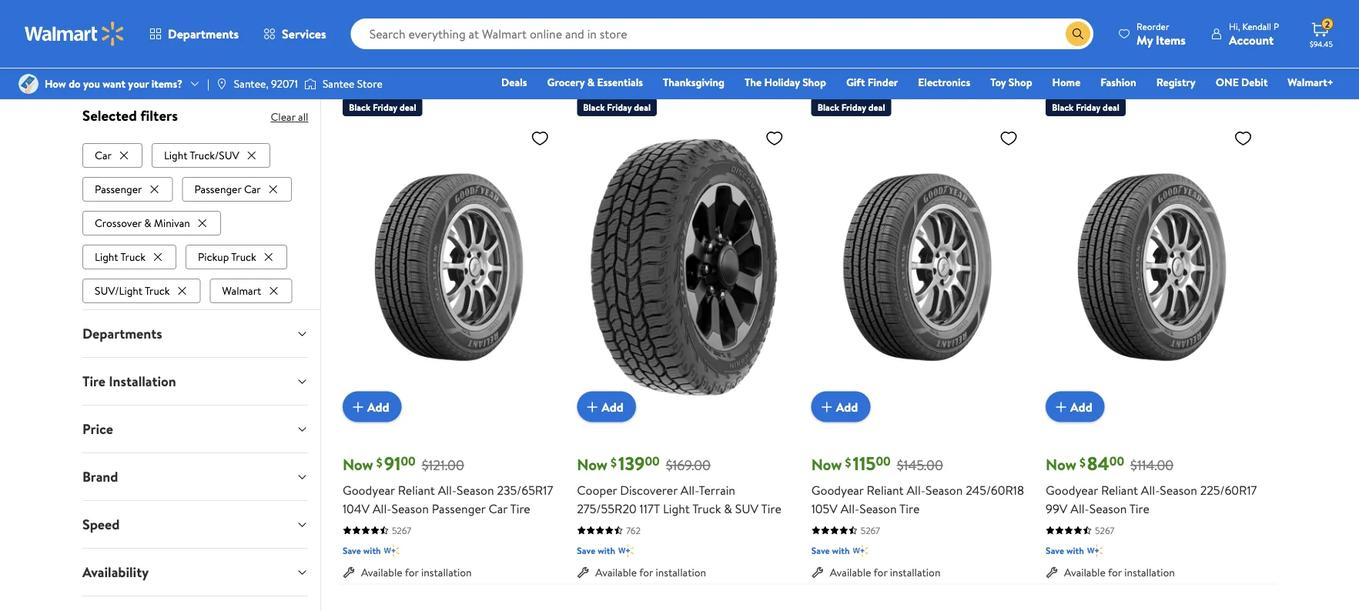 Task type: vqa. For each thing, say whether or not it's contained in the screenshot.


Task type: describe. For each thing, give the bounding box(es) containing it.
black friday deal for 139
[[583, 101, 651, 114]]

clear all
[[270, 109, 308, 124]]

toy shop
[[991, 75, 1033, 90]]

deal for 115
[[869, 101, 885, 114]]

items?
[[152, 76, 183, 91]]

one debit link
[[1209, 74, 1275, 91]]

goodyear reliant all-season 225/60r17 99v all-season tire image
[[1046, 123, 1259, 410]]

holiday
[[765, 75, 800, 90]]

gift finder link
[[840, 74, 905, 91]]

in
[[402, 45, 415, 67]]

one debit
[[1216, 75, 1268, 90]]

all- right 99v
[[1071, 500, 1090, 517]]

|
[[207, 76, 209, 91]]

(1000+)
[[536, 49, 578, 66]]

now $ 91 00 $121.00 goodyear reliant all-season 235/65r17 104v all-season passenger car tire
[[343, 451, 553, 517]]

thanksgiving
[[663, 75, 725, 90]]

reorder
[[1137, 20, 1170, 33]]

tire installation
[[82, 372, 176, 391]]

want
[[103, 76, 126, 91]]

car button
[[82, 143, 142, 168]]

reliant for 84
[[1101, 482, 1138, 499]]

tire installation button
[[70, 358, 320, 405]]

friday for 91
[[373, 101, 397, 114]]

add button for 115
[[812, 392, 871, 423]]

light for light truck
[[94, 249, 118, 264]]

tire inside now $ 91 00 $121.00 goodyear reliant all-season 235/65r17 104v all-season passenger car tire
[[510, 500, 531, 517]]

walmart plus image for 139
[[619, 544, 634, 559]]

car list item
[[82, 140, 145, 168]]

suv
[[735, 500, 759, 517]]

installation for 139
[[656, 566, 706, 581]]

goodyear for 84
[[1046, 482, 1098, 499]]

p
[[1274, 20, 1279, 33]]

now $ 139 00 $169.00 cooper discoverer all-terrain 275/55r20 117t light truck & suv tire
[[577, 451, 782, 517]]

reliant for 115
[[867, 482, 904, 499]]

truck for light truck
[[120, 249, 145, 264]]

tire inside now $ 84 00 $114.00 goodyear reliant all-season 225/60r17 99v all-season tire
[[1130, 500, 1150, 517]]

applied filters section element
[[82, 105, 178, 126]]

save with for 115
[[812, 545, 850, 558]]

account
[[1229, 31, 1274, 48]]

suv/light truck
[[94, 283, 170, 298]]

installation for 91
[[421, 566, 472, 581]]

save for 84
[[1046, 545, 1065, 558]]

car inside now $ 91 00 $121.00 goodyear reliant all-season 235/65r17 104v all-season passenger car tire
[[489, 500, 508, 517]]

price button
[[70, 406, 320, 453]]

add button for 139
[[577, 392, 636, 423]]

gift finder
[[846, 75, 898, 90]]

goodyear for 115
[[812, 482, 864, 499]]

for for 115
[[874, 566, 888, 581]]

$ for 139
[[611, 454, 617, 471]]

legal information image
[[497, 80, 510, 93]]

car inside button
[[244, 182, 261, 197]]

add to cart image for 91
[[349, 398, 367, 416]]

available for installation for 139
[[596, 566, 706, 581]]

black friday deal for 84
[[1052, 101, 1120, 114]]

items
[[1156, 31, 1186, 48]]

clear all button
[[270, 105, 308, 129]]

santee store
[[323, 76, 383, 91]]

departments button
[[70, 310, 320, 357]]

$ for 91
[[376, 454, 383, 471]]

car tires in automotive tires (1000+)
[[340, 45, 578, 67]]

registry
[[1157, 75, 1196, 90]]

black for 115
[[818, 101, 840, 114]]

fashion link
[[1094, 74, 1144, 91]]

season down 115
[[860, 500, 897, 517]]

275/55r20
[[577, 500, 637, 517]]

speed button
[[70, 501, 320, 548]]

available for installation for 91
[[361, 566, 472, 581]]

speed tab
[[70, 501, 320, 548]]

105v
[[812, 500, 838, 517]]

availability tab
[[70, 549, 320, 596]]

walmart+ link
[[1281, 74, 1341, 91]]

99v
[[1046, 500, 1068, 517]]

$121.00
[[422, 456, 464, 475]]

black for 84
[[1052, 101, 1074, 114]]

save for 91
[[343, 545, 361, 558]]

deals
[[502, 75, 527, 90]]

84
[[1088, 451, 1110, 477]]

115
[[853, 451, 876, 477]]

225/60r17
[[1201, 482, 1258, 499]]

passenger button
[[82, 177, 172, 202]]

all
[[298, 109, 308, 124]]

light truck/suv list item
[[151, 140, 273, 168]]

toy
[[991, 75, 1006, 90]]

home
[[1053, 75, 1081, 90]]

with for 84
[[1067, 545, 1084, 558]]

light truck list item
[[82, 242, 179, 269]]

cooper discoverer all-terrain 275/55r20 117t light truck & suv tire image
[[577, 123, 790, 410]]

truck for suv/light truck
[[144, 283, 170, 298]]

electronics link
[[911, 74, 978, 91]]

add to cart image for 115
[[818, 398, 836, 416]]

save for 115
[[812, 545, 830, 558]]

goodyear for 91
[[343, 482, 395, 499]]

add for 115
[[836, 399, 858, 416]]

save for 139
[[577, 545, 596, 558]]

crossover & minivan button
[[82, 211, 221, 235]]

available for 91
[[361, 566, 403, 581]]

$169.00
[[666, 456, 711, 475]]

walmart plus image for 91
[[384, 544, 400, 559]]

toy shop link
[[984, 74, 1040, 91]]

Search search field
[[351, 18, 1094, 49]]

clear
[[270, 109, 295, 124]]

home link
[[1046, 74, 1088, 91]]

all- down $114.00
[[1141, 482, 1160, 499]]

cooper
[[577, 482, 617, 499]]

all- down $145.00
[[907, 482, 926, 499]]

shop inside the holiday shop link
[[803, 75, 826, 90]]

you
[[83, 76, 100, 91]]

truck for pickup truck
[[231, 249, 256, 264]]

friday for 84
[[1076, 101, 1101, 114]]

117t
[[640, 500, 660, 517]]

services button
[[251, 15, 339, 52]]

crossover
[[94, 215, 141, 230]]

pickup truck button
[[185, 245, 287, 269]]

 image for santee, 92071
[[216, 78, 228, 90]]

finder
[[868, 75, 898, 90]]

availability button
[[70, 549, 320, 596]]

save with for 84
[[1046, 545, 1084, 558]]

245/60r18
[[966, 482, 1024, 499]]

fashion
[[1101, 75, 1137, 90]]

tire inside now $ 115 00 $145.00 goodyear reliant all-season 245/60r18 105v all-season tire
[[900, 500, 920, 517]]

availability
[[82, 563, 148, 582]]

00 for 139
[[645, 453, 660, 470]]

departments inside dropdown button
[[82, 324, 162, 343]]

car up santee store
[[340, 45, 363, 67]]

the
[[745, 75, 762, 90]]

discoverer
[[620, 482, 678, 499]]

light truck/suv button
[[151, 143, 270, 168]]

all- inside now $ 139 00 $169.00 cooper discoverer all-terrain 275/55r20 117t light truck & suv tire
[[681, 482, 699, 499]]

deals link
[[495, 74, 534, 91]]

store
[[357, 76, 383, 91]]

 image for santee store
[[304, 76, 317, 92]]

light truck
[[94, 249, 145, 264]]

now for 84
[[1046, 454, 1077, 476]]

truck/suv
[[189, 148, 239, 163]]

save with for 91
[[343, 545, 381, 558]]

tire inside now $ 139 00 $169.00 cooper discoverer all-terrain 275/55r20 117t light truck & suv tire
[[761, 500, 782, 517]]

thanksgiving link
[[656, 74, 732, 91]]

& for crossover
[[144, 215, 151, 230]]

list containing car
[[82, 140, 308, 303]]

friday for 115
[[842, 101, 866, 114]]

santee
[[323, 76, 355, 91]]

brand tab
[[70, 453, 320, 500]]

terrain
[[699, 482, 736, 499]]

pickup
[[198, 249, 229, 264]]

pickup truck
[[198, 249, 256, 264]]



Task type: locate. For each thing, give the bounding box(es) containing it.
departments up |
[[168, 25, 239, 42]]

4 installation from the left
[[1125, 566, 1175, 581]]

installation
[[108, 372, 176, 391]]

2 with from the left
[[598, 545, 616, 558]]

now inside now $ 91 00 $121.00 goodyear reliant all-season 235/65r17 104v all-season passenger car tire
[[343, 454, 373, 476]]

$94.45
[[1310, 39, 1333, 49]]

goodyear up 104v
[[343, 482, 395, 499]]

3 installation from the left
[[890, 566, 941, 581]]

reliant down 84
[[1101, 482, 1138, 499]]

save down 99v
[[1046, 545, 1065, 558]]

3 add button from the left
[[812, 392, 871, 423]]

& inside now $ 139 00 $169.00 cooper discoverer all-terrain 275/55r20 117t light truck & suv tire
[[724, 500, 732, 517]]

black down santee store
[[349, 101, 371, 114]]

save down 105v
[[812, 545, 830, 558]]

$ inside now $ 84 00 $114.00 goodyear reliant all-season 225/60r17 99v all-season tire
[[1080, 454, 1086, 471]]

3 00 from the left
[[876, 453, 891, 470]]

0 horizontal spatial reliant
[[398, 482, 435, 499]]

0 horizontal spatial light
[[94, 249, 118, 264]]

2 $ from the left
[[611, 454, 617, 471]]

passenger for passenger
[[94, 182, 142, 197]]

tire down 235/65r17
[[510, 500, 531, 517]]

5267 down now $ 84 00 $114.00 goodyear reliant all-season 225/60r17 99v all-season tire
[[1095, 524, 1115, 537]]

installation for 115
[[890, 566, 941, 581]]

1 available for installation from the left
[[361, 566, 472, 581]]

2 deal from the left
[[634, 101, 651, 114]]

my
[[1137, 31, 1153, 48]]

0 horizontal spatial walmart plus image
[[853, 544, 868, 559]]

selected filters
[[82, 105, 178, 126]]

deal down 'gift finder'
[[869, 101, 885, 114]]

5267 for 84
[[1095, 524, 1115, 537]]

walmart list item
[[210, 276, 295, 303]]

minivan
[[154, 215, 190, 230]]

black friday deal down essentials
[[583, 101, 651, 114]]

1 00 from the left
[[401, 453, 416, 470]]

how do you want your items?
[[45, 76, 183, 91]]

price left the 'when' at the top left of page
[[340, 78, 367, 95]]

1 vertical spatial &
[[144, 215, 151, 230]]

truck inside button
[[231, 249, 256, 264]]

for
[[405, 566, 419, 581], [639, 566, 653, 581], [874, 566, 888, 581], [1108, 566, 1122, 581]]

3 black from the left
[[818, 101, 840, 114]]

shop right holiday
[[803, 75, 826, 90]]

0 horizontal spatial shop
[[803, 75, 826, 90]]

104v
[[343, 500, 370, 517]]

now left 115
[[812, 454, 842, 476]]

friday down essentials
[[607, 101, 632, 114]]

brand
[[82, 467, 118, 487]]

5267 for 91
[[392, 524, 412, 537]]

1 add from the left
[[367, 399, 389, 416]]

price for price when purchased online
[[340, 78, 367, 95]]

available down 105v
[[830, 566, 872, 581]]

2 available from the left
[[596, 566, 637, 581]]

1 horizontal spatial departments
[[168, 25, 239, 42]]

 image
[[304, 76, 317, 92], [216, 78, 228, 90]]

with for 115
[[832, 545, 850, 558]]

departments tab
[[70, 310, 320, 357]]

santee,
[[234, 76, 269, 91]]

season down the $121.00
[[457, 482, 494, 499]]

2 for from the left
[[639, 566, 653, 581]]

save with down 99v
[[1046, 545, 1084, 558]]

92071
[[271, 76, 298, 91]]

1 deal from the left
[[400, 101, 416, 114]]

now inside now $ 84 00 $114.00 goodyear reliant all-season 225/60r17 99v all-season tire
[[1046, 454, 1077, 476]]

4 add from the left
[[1071, 399, 1093, 416]]

light
[[164, 148, 187, 163], [94, 249, 118, 264], [663, 500, 690, 517]]

for for 139
[[639, 566, 653, 581]]

3 save from the left
[[812, 545, 830, 558]]

tire down $145.00
[[900, 500, 920, 517]]

2 horizontal spatial passenger
[[432, 500, 486, 517]]

light truck/suv
[[164, 148, 239, 163]]

3 friday from the left
[[842, 101, 866, 114]]

3 save with from the left
[[812, 545, 850, 558]]

2 vertical spatial &
[[724, 500, 732, 517]]

passenger down the $121.00
[[432, 500, 486, 517]]

4 available from the left
[[1065, 566, 1106, 581]]

goodyear
[[343, 482, 395, 499], [812, 482, 864, 499], [1046, 482, 1098, 499]]

2 save with from the left
[[577, 545, 616, 558]]

1 horizontal spatial add to cart image
[[583, 398, 602, 416]]

$ inside now $ 91 00 $121.00 goodyear reliant all-season 235/65r17 104v all-season passenger car tire
[[376, 454, 383, 471]]

friday down home link
[[1076, 101, 1101, 114]]

139
[[619, 451, 645, 477]]

installation for 84
[[1125, 566, 1175, 581]]

departments inside popup button
[[168, 25, 239, 42]]

$ for 115
[[845, 454, 852, 471]]

2 horizontal spatial light
[[663, 500, 690, 517]]

1 shop from the left
[[803, 75, 826, 90]]

1 vertical spatial light
[[94, 249, 118, 264]]

deal down price when purchased online
[[400, 101, 416, 114]]

purchased
[[401, 78, 456, 95]]

walmart plus image for 115
[[853, 544, 868, 559]]

tire installation tab
[[70, 358, 320, 405]]

your
[[128, 76, 149, 91]]

pickup truck list item
[[185, 242, 290, 269]]

 image right 92071
[[304, 76, 317, 92]]

deal for 139
[[634, 101, 651, 114]]

walmart+
[[1288, 75, 1334, 90]]

2 5267 from the left
[[861, 524, 880, 537]]

now for 115
[[812, 454, 842, 476]]

2 installation from the left
[[656, 566, 706, 581]]

walmart image
[[25, 22, 125, 46]]

shop
[[803, 75, 826, 90], [1009, 75, 1033, 90]]

deal down essentials
[[634, 101, 651, 114]]

available for installation for 84
[[1065, 566, 1175, 581]]

4 friday from the left
[[1076, 101, 1101, 114]]

available for 115
[[830, 566, 872, 581]]

reliant
[[398, 482, 435, 499], [867, 482, 904, 499], [1101, 482, 1138, 499]]

2 reliant from the left
[[867, 482, 904, 499]]

available down 99v
[[1065, 566, 1106, 581]]

0 horizontal spatial passenger
[[94, 182, 142, 197]]

& left "minivan"
[[144, 215, 151, 230]]

2 tires from the left
[[500, 45, 533, 67]]

list
[[82, 140, 308, 303]]

black down home
[[1052, 101, 1074, 114]]

1 horizontal spatial passenger
[[194, 182, 241, 197]]

2 vertical spatial light
[[663, 500, 690, 517]]

electronics
[[918, 75, 971, 90]]

tires left the in
[[367, 45, 399, 67]]

hi,
[[1229, 20, 1241, 33]]

$ left 115
[[845, 454, 852, 471]]

$ left "139"
[[611, 454, 617, 471]]

1 horizontal spatial price
[[340, 78, 367, 95]]

1 horizontal spatial walmart plus image
[[619, 544, 634, 559]]

walmart plus image
[[384, 544, 400, 559], [619, 544, 634, 559]]

$ left 84
[[1080, 454, 1086, 471]]

friday down gift at the top right of the page
[[842, 101, 866, 114]]

add for 91
[[367, 399, 389, 416]]

00 for 91
[[401, 453, 416, 470]]

3 $ from the left
[[845, 454, 852, 471]]

add up 84
[[1071, 399, 1093, 416]]

kendall
[[1243, 20, 1272, 33]]

price when purchased online
[[340, 78, 491, 95]]

0 vertical spatial departments
[[168, 25, 239, 42]]

black down grocery & essentials link
[[583, 101, 605, 114]]

crossover & minivan
[[94, 215, 190, 230]]

4 00 from the left
[[1110, 453, 1125, 470]]

reliant for 91
[[398, 482, 435, 499]]

1 horizontal spatial goodyear
[[812, 482, 864, 499]]

goodyear inside now $ 115 00 $145.00 goodyear reliant all-season 245/60r18 105v all-season tire
[[812, 482, 864, 499]]

tire down $114.00
[[1130, 500, 1150, 517]]

with down 275/55r20
[[598, 545, 616, 558]]

1 with from the left
[[363, 545, 381, 558]]

crossover & minivan list item
[[82, 208, 224, 235]]

now for 139
[[577, 454, 608, 476]]

deal for 84
[[1103, 101, 1120, 114]]

passenger up crossover
[[94, 182, 142, 197]]

3 available for installation from the left
[[830, 566, 941, 581]]

add button up 115
[[812, 392, 871, 423]]

walmart button
[[210, 279, 292, 303]]

0 horizontal spatial &
[[144, 215, 151, 230]]

selected
[[82, 105, 137, 126]]

light inside list item
[[164, 148, 187, 163]]

suv/light
[[94, 283, 142, 298]]

goodyear reliant all-season 245/60r18 105v all-season tire image
[[812, 123, 1025, 410]]

light down crossover
[[94, 249, 118, 264]]

truck inside now $ 139 00 $169.00 cooper discoverer all-terrain 275/55r20 117t light truck & suv tire
[[693, 500, 721, 517]]

black friday deal down home link
[[1052, 101, 1120, 114]]

2 available for installation from the left
[[596, 566, 706, 581]]

& right grocery
[[587, 75, 595, 90]]

available for 84
[[1065, 566, 1106, 581]]

with for 91
[[363, 545, 381, 558]]

1 5267 from the left
[[392, 524, 412, 537]]

season down $114.00
[[1160, 482, 1198, 499]]

00 for 115
[[876, 453, 891, 470]]

2 horizontal spatial add to cart image
[[818, 398, 836, 416]]

add for 139
[[602, 399, 624, 416]]

now inside now $ 115 00 $145.00 goodyear reliant all-season 245/60r18 105v all-season tire
[[812, 454, 842, 476]]

$ inside now $ 115 00 $145.00 goodyear reliant all-season 245/60r18 105v all-season tire
[[845, 454, 852, 471]]

0 horizontal spatial  image
[[216, 78, 228, 90]]

grocery & essentials link
[[540, 74, 650, 91]]

3 reliant from the left
[[1101, 482, 1138, 499]]

00 inside now $ 84 00 $114.00 goodyear reliant all-season 225/60r17 99v all-season tire
[[1110, 453, 1125, 470]]

0 horizontal spatial tires
[[367, 45, 399, 67]]

2 horizontal spatial goodyear
[[1046, 482, 1098, 499]]

2 walmart plus image from the left
[[1088, 544, 1103, 559]]

santee, 92071
[[234, 76, 298, 91]]

available for installation for 115
[[830, 566, 941, 581]]

now left 91
[[343, 454, 373, 476]]

light inside now $ 139 00 $169.00 cooper discoverer all-terrain 275/55r20 117t light truck & suv tire
[[663, 500, 690, 517]]

4 for from the left
[[1108, 566, 1122, 581]]

debit
[[1242, 75, 1268, 90]]

gift
[[846, 75, 865, 90]]

1 installation from the left
[[421, 566, 472, 581]]

00 inside now $ 139 00 $169.00 cooper discoverer all-terrain 275/55r20 117t light truck & suv tire
[[645, 453, 660, 470]]

 image
[[18, 74, 39, 94]]

add button up 84
[[1046, 392, 1105, 423]]

3 for from the left
[[874, 566, 888, 581]]

1 walmart plus image from the left
[[853, 544, 868, 559]]

with for 139
[[598, 545, 616, 558]]

1 goodyear from the left
[[343, 482, 395, 499]]

00 left $114.00
[[1110, 453, 1125, 470]]

1 reliant from the left
[[398, 482, 435, 499]]

 image right |
[[216, 78, 228, 90]]

friday for 139
[[607, 101, 632, 114]]

registry link
[[1150, 74, 1203, 91]]

black friday deal down the 'when' at the top left of page
[[349, 101, 416, 114]]

suv/light truck list item
[[82, 276, 203, 303]]

1 horizontal spatial shop
[[1009, 75, 1033, 90]]

shop inside toy shop link
[[1009, 75, 1033, 90]]

goodyear inside now $ 84 00 $114.00 goodyear reliant all-season 225/60r17 99v all-season tire
[[1046, 482, 1098, 499]]

1 for from the left
[[405, 566, 419, 581]]

save with
[[343, 545, 381, 558], [577, 545, 616, 558], [812, 545, 850, 558], [1046, 545, 1084, 558]]

the holiday shop link
[[738, 74, 833, 91]]

truck right pickup
[[231, 249, 256, 264]]

2 black from the left
[[583, 101, 605, 114]]

5267
[[392, 524, 412, 537], [861, 524, 880, 537], [1095, 524, 1115, 537]]

3 available from the left
[[830, 566, 872, 581]]

truck
[[120, 249, 145, 264], [231, 249, 256, 264], [144, 283, 170, 298], [693, 500, 721, 517]]

add up "139"
[[602, 399, 624, 416]]

5267 down now $ 91 00 $121.00 goodyear reliant all-season 235/65r17 104v all-season passenger car tire at the left bottom of page
[[392, 524, 412, 537]]

2 shop from the left
[[1009, 75, 1033, 90]]

3 add from the left
[[836, 399, 858, 416]]

add to favorites list, goodyear reliant all-season 245/60r18 105v all-season tire image
[[1000, 129, 1018, 148]]

now inside now $ 139 00 $169.00 cooper discoverer all-terrain 275/55r20 117t light truck & suv tire
[[577, 454, 608, 476]]

walmart plus image
[[853, 544, 868, 559], [1088, 544, 1103, 559]]

brand button
[[70, 453, 320, 500]]

save with down 275/55r20
[[577, 545, 616, 558]]

2 friday from the left
[[607, 101, 632, 114]]

truck up suv/light truck at the left top of page
[[120, 249, 145, 264]]

reliant down 91
[[398, 482, 435, 499]]

4 black from the left
[[1052, 101, 1074, 114]]

2 black friday deal from the left
[[583, 101, 651, 114]]

passenger for passenger car
[[194, 182, 241, 197]]

3 add to cart image from the left
[[818, 398, 836, 416]]

235/65r17
[[497, 482, 553, 499]]

00 inside now $ 91 00 $121.00 goodyear reliant all-season 235/65r17 104v all-season passenger car tire
[[401, 453, 416, 470]]

car inside button
[[94, 148, 111, 163]]

3 deal from the left
[[869, 101, 885, 114]]

1 $ from the left
[[376, 454, 383, 471]]

4 with from the left
[[1067, 545, 1084, 558]]

1 black friday deal from the left
[[349, 101, 416, 114]]

tire left installation
[[82, 372, 105, 391]]

all- right 104v
[[373, 500, 392, 517]]

add to favorites list, goodyear reliant all-season 225/60r17 99v all-season tire image
[[1234, 129, 1253, 148]]

season down $145.00
[[926, 482, 963, 499]]

search icon image
[[1072, 28, 1085, 40]]

1 save with from the left
[[343, 545, 381, 558]]

3 now from the left
[[812, 454, 842, 476]]

all- down the $121.00
[[438, 482, 457, 499]]

4 $ from the left
[[1080, 454, 1086, 471]]

save down 104v
[[343, 545, 361, 558]]

passenger inside passenger 'button'
[[94, 182, 142, 197]]

$114.00
[[1131, 456, 1174, 475]]

passenger inside now $ 91 00 $121.00 goodyear reliant all-season 235/65r17 104v all-season passenger car tire
[[432, 500, 486, 517]]

add to cart image
[[1052, 398, 1071, 416]]

& for grocery
[[587, 75, 595, 90]]

available down 762
[[596, 566, 637, 581]]

5267 for 115
[[861, 524, 880, 537]]

passenger list item
[[82, 174, 176, 202]]

0 horizontal spatial walmart plus image
[[384, 544, 400, 559]]

add for 84
[[1071, 399, 1093, 416]]

00 left $145.00
[[876, 453, 891, 470]]

2
[[1325, 17, 1330, 31]]

reliant inside now $ 91 00 $121.00 goodyear reliant all-season 235/65r17 104v all-season passenger car tire
[[398, 482, 435, 499]]

&
[[587, 75, 595, 90], [144, 215, 151, 230], [724, 500, 732, 517]]

add to cart image for 139
[[583, 398, 602, 416]]

$ for 84
[[1080, 454, 1086, 471]]

0 vertical spatial light
[[164, 148, 187, 163]]

1 tires from the left
[[367, 45, 399, 67]]

price tab
[[70, 406, 320, 453]]

light truck button
[[82, 245, 176, 269]]

season
[[457, 482, 494, 499], [926, 482, 963, 499], [1160, 482, 1198, 499], [392, 500, 429, 517], [860, 500, 897, 517], [1090, 500, 1127, 517]]

1 horizontal spatial light
[[164, 148, 187, 163]]

passenger car
[[194, 182, 261, 197]]

0 vertical spatial price
[[340, 78, 367, 95]]

2 add button from the left
[[577, 392, 636, 423]]

all-
[[438, 482, 457, 499], [681, 482, 699, 499], [907, 482, 926, 499], [1141, 482, 1160, 499], [373, 500, 392, 517], [841, 500, 860, 517], [1071, 500, 1090, 517]]

walmart plus image for 84
[[1088, 544, 1103, 559]]

grocery & essentials
[[547, 75, 643, 90]]

deal down fashion
[[1103, 101, 1120, 114]]

car down selected
[[94, 148, 111, 163]]

light left truck/suv
[[164, 148, 187, 163]]

essentials
[[597, 75, 643, 90]]

$
[[376, 454, 383, 471], [611, 454, 617, 471], [845, 454, 852, 471], [1080, 454, 1086, 471]]

0 horizontal spatial price
[[82, 420, 113, 439]]

1 black from the left
[[349, 101, 371, 114]]

with down 99v
[[1067, 545, 1084, 558]]

0 horizontal spatial goodyear
[[343, 482, 395, 499]]

light for light truck/suv
[[164, 148, 187, 163]]

00 for 84
[[1110, 453, 1125, 470]]

season down 91
[[392, 500, 429, 517]]

goodyear up 99v
[[1046, 482, 1098, 499]]

suv/light truck button
[[82, 279, 200, 303]]

2 now from the left
[[577, 454, 608, 476]]

4 save with from the left
[[1046, 545, 1084, 558]]

black down the holiday shop link
[[818, 101, 840, 114]]

truck down terrain
[[693, 500, 721, 517]]

available
[[361, 566, 403, 581], [596, 566, 637, 581], [830, 566, 872, 581], [1065, 566, 1106, 581]]

online
[[459, 78, 491, 95]]

2 add to cart image from the left
[[583, 398, 602, 416]]

4 save from the left
[[1046, 545, 1065, 558]]

price
[[340, 78, 367, 95], [82, 420, 113, 439]]

black friday deal for 91
[[349, 101, 416, 114]]

save down 275/55r20
[[577, 545, 596, 558]]

now up cooper on the left of the page
[[577, 454, 608, 476]]

& inside button
[[144, 215, 151, 230]]

now $ 115 00 $145.00 goodyear reliant all-season 245/60r18 105v all-season tire
[[812, 451, 1024, 517]]

4 black friday deal from the left
[[1052, 101, 1120, 114]]

grocery
[[547, 75, 585, 90]]

5267 down now $ 115 00 $145.00 goodyear reliant all-season 245/60r18 105v all-season tire on the right bottom
[[861, 524, 880, 537]]

2 horizontal spatial reliant
[[1101, 482, 1138, 499]]

1 horizontal spatial &
[[587, 75, 595, 90]]

one
[[1216, 75, 1239, 90]]

2 horizontal spatial &
[[724, 500, 732, 517]]

price for price
[[82, 420, 113, 439]]

reliant inside now $ 115 00 $145.00 goodyear reliant all-season 245/60r18 105v all-season tire
[[867, 482, 904, 499]]

3 with from the left
[[832, 545, 850, 558]]

1 horizontal spatial walmart plus image
[[1088, 544, 1103, 559]]

1 save from the left
[[343, 545, 361, 558]]

1 friday from the left
[[373, 101, 397, 114]]

2 goodyear from the left
[[812, 482, 864, 499]]

add up 115
[[836, 399, 858, 416]]

00 left the $121.00
[[401, 453, 416, 470]]

1 vertical spatial departments
[[82, 324, 162, 343]]

1 add button from the left
[[343, 392, 402, 423]]

$ left 91
[[376, 454, 383, 471]]

now $ 84 00 $114.00 goodyear reliant all-season 225/60r17 99v all-season tire
[[1046, 451, 1258, 517]]

0 horizontal spatial departments
[[82, 324, 162, 343]]

black friday deal down gift at the top right of the page
[[818, 101, 885, 114]]

$ inside now $ 139 00 $169.00 cooper discoverer all-terrain 275/55r20 117t light truck & suv tire
[[611, 454, 617, 471]]

deal for 91
[[400, 101, 416, 114]]

1 horizontal spatial  image
[[304, 76, 317, 92]]

tires up deals link
[[500, 45, 533, 67]]

add to favorites list, cooper discoverer all-terrain 275/55r20 117t light truck & suv tire image
[[765, 129, 784, 148]]

0 vertical spatial &
[[587, 75, 595, 90]]

add button up "139"
[[577, 392, 636, 423]]

goodyear up 105v
[[812, 482, 864, 499]]

passenger car button
[[182, 177, 291, 202]]

save with down 105v
[[812, 545, 850, 558]]

0 horizontal spatial 5267
[[392, 524, 412, 537]]

now for 91
[[343, 454, 373, 476]]

for for 91
[[405, 566, 419, 581]]

departments down suv/light
[[82, 324, 162, 343]]

available for 139
[[596, 566, 637, 581]]

price up brand
[[82, 420, 113, 439]]

price inside dropdown button
[[82, 420, 113, 439]]

3 5267 from the left
[[1095, 524, 1115, 537]]

reliant inside now $ 84 00 $114.00 goodyear reliant all-season 225/60r17 99v all-season tire
[[1101, 482, 1138, 499]]

car down 235/65r17
[[489, 500, 508, 517]]

save with down 104v
[[343, 545, 381, 558]]

departments button
[[137, 15, 251, 52]]

passenger car list item
[[182, 174, 294, 202]]

1 walmart plus image from the left
[[384, 544, 400, 559]]

3 goodyear from the left
[[1046, 482, 1098, 499]]

add to favorites list, goodyear reliant all-season 235/65r17 104v all-season passenger car tire image
[[531, 129, 549, 148]]

reliant down 115
[[867, 482, 904, 499]]

light right 117t
[[663, 500, 690, 517]]

add up 91
[[367, 399, 389, 416]]

1 available from the left
[[361, 566, 403, 581]]

4 available for installation from the left
[[1065, 566, 1175, 581]]

shop right toy
[[1009, 75, 1033, 90]]

add to cart image
[[349, 398, 367, 416], [583, 398, 602, 416], [818, 398, 836, 416]]

light inside list item
[[94, 249, 118, 264]]

black for 91
[[349, 101, 371, 114]]

2 walmart plus image from the left
[[619, 544, 634, 559]]

2 horizontal spatial 5267
[[1095, 524, 1115, 537]]

Walmart Site-Wide search field
[[351, 18, 1094, 49]]

1 now from the left
[[343, 454, 373, 476]]

black for 139
[[583, 101, 605, 114]]

with down 104v
[[363, 545, 381, 558]]

2 00 from the left
[[645, 453, 660, 470]]

reorder my items
[[1137, 20, 1186, 48]]

1 horizontal spatial tires
[[500, 45, 533, 67]]

2 add from the left
[[602, 399, 624, 416]]

add button for 91
[[343, 392, 402, 423]]

add button up 91
[[343, 392, 402, 423]]

1 vertical spatial price
[[82, 420, 113, 439]]

passenger down truck/suv
[[194, 182, 241, 197]]

4 add button from the left
[[1046, 392, 1105, 423]]

4 deal from the left
[[1103, 101, 1120, 114]]

truck right suv/light
[[144, 283, 170, 298]]

available down 104v
[[361, 566, 403, 581]]

season down 84
[[1090, 500, 1127, 517]]

passenger inside passenger car button
[[194, 182, 241, 197]]

filters
[[140, 105, 178, 126]]

all- down $169.00
[[681, 482, 699, 499]]

1 horizontal spatial reliant
[[867, 482, 904, 499]]

4 now from the left
[[1046, 454, 1077, 476]]

friday
[[373, 101, 397, 114], [607, 101, 632, 114], [842, 101, 866, 114], [1076, 101, 1101, 114]]

automotive
[[418, 45, 497, 67]]

1 horizontal spatial 5267
[[861, 524, 880, 537]]

goodyear reliant all-season 235/65r17 104v all-season passenger car tire image
[[343, 123, 556, 410]]

00 inside now $ 115 00 $145.00 goodyear reliant all-season 245/60r18 105v all-season tire
[[876, 453, 891, 470]]

goodyear inside now $ 91 00 $121.00 goodyear reliant all-season 235/65r17 104v all-season passenger car tire
[[343, 482, 395, 499]]

do
[[69, 76, 81, 91]]

for for 84
[[1108, 566, 1122, 581]]

1 add to cart image from the left
[[349, 398, 367, 416]]

2 save from the left
[[577, 545, 596, 558]]

black friday deal for 115
[[818, 101, 885, 114]]

the holiday shop
[[745, 75, 826, 90]]

all- right 105v
[[841, 500, 860, 517]]

tire
[[82, 372, 105, 391], [510, 500, 531, 517], [761, 500, 782, 517], [900, 500, 920, 517], [1130, 500, 1150, 517]]

save with for 139
[[577, 545, 616, 558]]

0 horizontal spatial add to cart image
[[349, 398, 367, 416]]

tire inside dropdown button
[[82, 372, 105, 391]]

3 black friday deal from the left
[[818, 101, 885, 114]]

00 up discoverer
[[645, 453, 660, 470]]

add button for 84
[[1046, 392, 1105, 423]]



